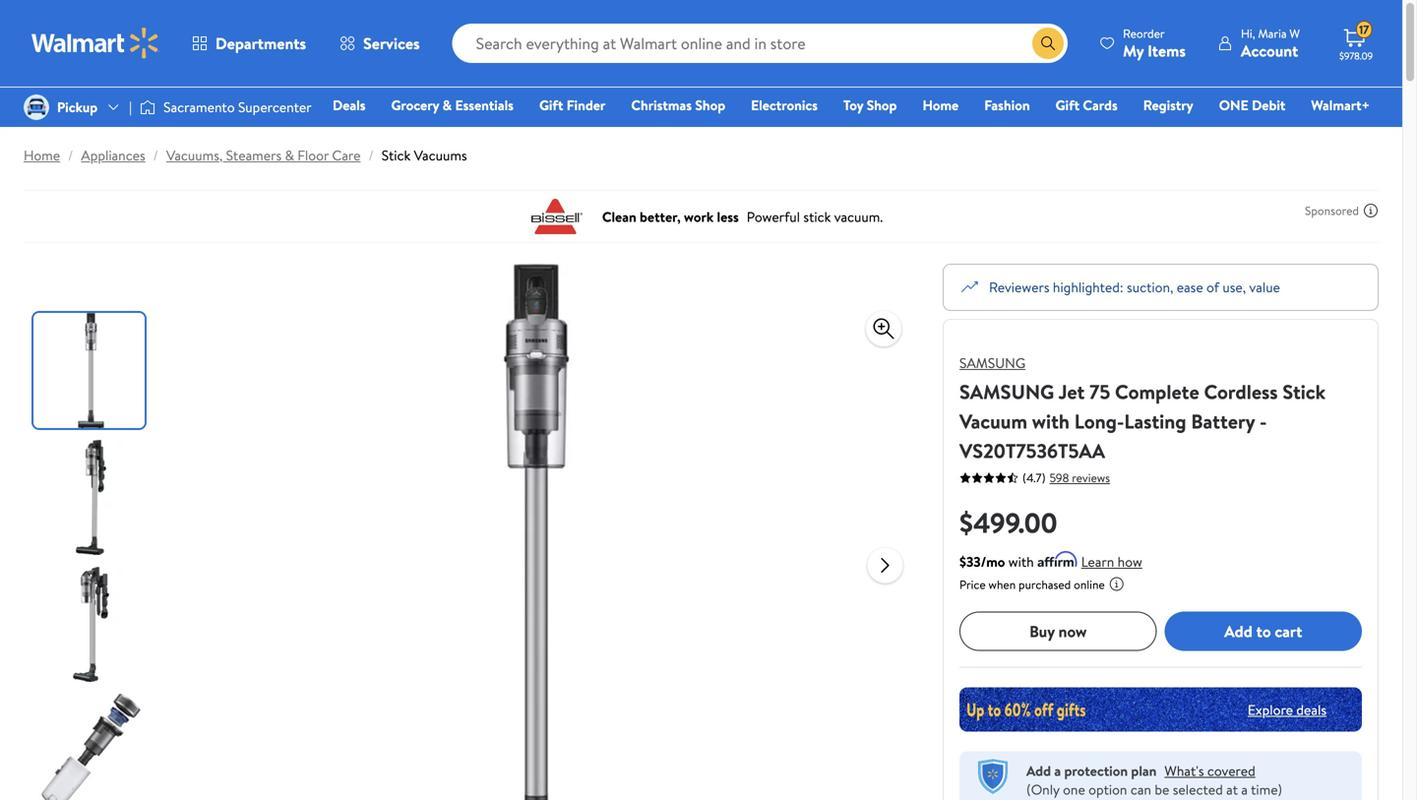 Task type: describe. For each thing, give the bounding box(es) containing it.
departments button
[[175, 20, 323, 67]]

explore
[[1248, 700, 1294, 719]]

services button
[[323, 20, 437, 67]]

gift cards
[[1056, 95, 1118, 115]]

protection
[[1065, 761, 1128, 781]]

one
[[1219, 95, 1249, 115]]

battery
[[1192, 408, 1255, 435]]

reviews
[[1072, 470, 1111, 486]]

long-
[[1075, 408, 1125, 435]]

cards
[[1083, 95, 1118, 115]]

explore deals
[[1248, 700, 1327, 719]]

vacuums,
[[166, 146, 223, 165]]

samsung jet 75 complete cordless stick vacuum with long-lasting battery - vs20t7536t5aa - image 3 of 8 image
[[33, 567, 149, 682]]

registry link
[[1135, 95, 1203, 116]]

what's covered button
[[1165, 761, 1256, 781]]

hi, maria w account
[[1241, 25, 1300, 62]]

sacramento supercenter
[[163, 97, 312, 117]]

value
[[1250, 278, 1281, 297]]

2 samsung from the top
[[960, 378, 1055, 406]]

departments
[[216, 32, 306, 54]]

 image for sacramento supercenter
[[140, 97, 156, 117]]

jet
[[1059, 378, 1085, 406]]

gift finder link
[[531, 95, 615, 116]]

reorder
[[1123, 25, 1165, 42]]

steamers
[[226, 146, 282, 165]]

fashion
[[985, 95, 1030, 115]]

toy shop
[[844, 95, 897, 115]]

1 / from the left
[[68, 146, 73, 165]]

1 vertical spatial &
[[285, 146, 294, 165]]

sacramento
[[163, 97, 235, 117]]

highlighted:
[[1053, 278, 1124, 297]]

deals link
[[324, 95, 375, 116]]

can
[[1131, 780, 1152, 799]]

shop for toy shop
[[867, 95, 897, 115]]

covered
[[1208, 761, 1256, 781]]

$33/mo
[[960, 552, 1006, 571]]

complete
[[1115, 378, 1200, 406]]

with inside samsung samsung jet 75 complete cordless stick vacuum with long-lasting battery - vs20t7536t5aa
[[1032, 408, 1070, 435]]

online
[[1074, 576, 1105, 593]]

cordless
[[1204, 378, 1278, 406]]

affirm image
[[1038, 551, 1078, 567]]

buy now
[[1030, 621, 1087, 642]]

one debit link
[[1211, 95, 1295, 116]]

(4.7) 598 reviews
[[1023, 470, 1111, 486]]

598 reviews link
[[1046, 470, 1111, 486]]

services
[[363, 32, 420, 54]]

(only
[[1027, 780, 1060, 799]]

toy
[[844, 95, 864, 115]]

1 horizontal spatial a
[[1242, 780, 1248, 799]]

registry
[[1144, 95, 1194, 115]]

lasting
[[1125, 408, 1187, 435]]

finder
[[567, 95, 606, 115]]

deals
[[333, 95, 366, 115]]

up to sixty percent off deals. shop now. image
[[960, 688, 1362, 732]]

plan
[[1132, 761, 1157, 781]]

gift finder
[[539, 95, 606, 115]]

(4.7)
[[1023, 470, 1046, 486]]

vacuums, steamers & floor care link
[[166, 146, 361, 165]]

how
[[1118, 552, 1143, 571]]

electronics
[[751, 95, 818, 115]]

debit
[[1252, 95, 1286, 115]]

& inside grocery & essentials link
[[443, 95, 452, 115]]

now
[[1059, 621, 1087, 642]]

account
[[1241, 40, 1299, 62]]

price
[[960, 576, 986, 593]]

option
[[1089, 780, 1128, 799]]

17
[[1360, 21, 1370, 38]]

$499.00
[[960, 504, 1058, 542]]

explore deals link
[[1240, 692, 1335, 727]]

 image for pickup
[[24, 95, 49, 120]]

home / appliances / vacuums, steamers & floor care / stick vacuums
[[24, 146, 467, 165]]

selected
[[1173, 780, 1223, 799]]

0 horizontal spatial a
[[1055, 761, 1061, 781]]

items
[[1148, 40, 1186, 62]]

next media item image
[[874, 554, 897, 577]]

at
[[1227, 780, 1238, 799]]

be
[[1155, 780, 1170, 799]]

purchased
[[1019, 576, 1071, 593]]

2 / from the left
[[153, 146, 158, 165]]



Task type: locate. For each thing, give the bounding box(es) containing it.
gift for gift finder
[[539, 95, 564, 115]]

1 horizontal spatial &
[[443, 95, 452, 115]]

1 horizontal spatial gift
[[1056, 95, 1080, 115]]

sponsored
[[1305, 202, 1360, 219]]

christmas
[[631, 95, 692, 115]]

ease
[[1177, 278, 1204, 297]]

maria
[[1259, 25, 1287, 42]]

/ left appliances link
[[68, 146, 73, 165]]

0 horizontal spatial /
[[68, 146, 73, 165]]

1 vertical spatial home
[[24, 146, 60, 165]]

buy
[[1030, 621, 1055, 642]]

$33/mo with
[[960, 552, 1034, 571]]

0 vertical spatial home
[[923, 95, 959, 115]]

1 horizontal spatial shop
[[867, 95, 897, 115]]

samsung jet 75 complete cordless stick vacuum with long-lasting battery - vs20t7536t5aa image
[[222, 264, 852, 800]]

-
[[1260, 408, 1267, 435]]

a left one on the right bottom of the page
[[1055, 761, 1061, 781]]

home for home
[[923, 95, 959, 115]]

 image
[[24, 95, 49, 120], [140, 97, 156, 117]]

1 horizontal spatial home link
[[914, 95, 968, 116]]

home
[[923, 95, 959, 115], [24, 146, 60, 165]]

0 horizontal spatial gift
[[539, 95, 564, 115]]

learn how
[[1082, 552, 1143, 571]]

& left floor in the top of the page
[[285, 146, 294, 165]]

add for add a protection plan what's covered (only one option can be selected at a time)
[[1027, 761, 1051, 781]]

1 vertical spatial home link
[[24, 146, 60, 165]]

search icon image
[[1041, 35, 1056, 51]]

add for add to cart
[[1225, 621, 1253, 642]]

when
[[989, 576, 1016, 593]]

gift for gift cards
[[1056, 95, 1080, 115]]

home down pickup
[[24, 146, 60, 165]]

appliances link
[[81, 146, 145, 165]]

add
[[1225, 621, 1253, 642], [1027, 761, 1051, 781]]

toy shop link
[[835, 95, 906, 116]]

reorder my items
[[1123, 25, 1186, 62]]

1 vertical spatial samsung
[[960, 378, 1055, 406]]

grocery & essentials
[[391, 95, 514, 115]]

0 horizontal spatial home link
[[24, 146, 60, 165]]

 image left pickup
[[24, 95, 49, 120]]

2 shop from the left
[[867, 95, 897, 115]]

75
[[1090, 378, 1111, 406]]

1 horizontal spatial add
[[1225, 621, 1253, 642]]

$978.09
[[1340, 49, 1373, 63]]

grocery
[[391, 95, 439, 115]]

samsung down samsung link
[[960, 378, 1055, 406]]

buy now button
[[960, 612, 1157, 651]]

2 gift from the left
[[1056, 95, 1080, 115]]

use,
[[1223, 278, 1246, 297]]

a right at
[[1242, 780, 1248, 799]]

stick vacuums link
[[382, 146, 467, 165]]

samsung link
[[960, 353, 1026, 373]]

add inside add a protection plan what's covered (only one option can be selected at a time)
[[1027, 761, 1051, 781]]

1 horizontal spatial /
[[153, 146, 158, 165]]

my
[[1123, 40, 1144, 62]]

samsung jet 75 complete cordless stick vacuum with long-lasting battery - vs20t7536t5aa - image 2 of 8 image
[[33, 440, 149, 555]]

2 horizontal spatial /
[[369, 146, 374, 165]]

what's
[[1165, 761, 1205, 781]]

stick right cordless on the right of page
[[1283, 378, 1326, 406]]

add to cart button
[[1165, 612, 1362, 651]]

home link
[[914, 95, 968, 116], [24, 146, 60, 165]]

samsung
[[960, 353, 1026, 373], [960, 378, 1055, 406]]

1 shop from the left
[[695, 95, 726, 115]]

one
[[1063, 780, 1086, 799]]

with up vs20t7536t5aa
[[1032, 408, 1070, 435]]

0 horizontal spatial &
[[285, 146, 294, 165]]

price when purchased online
[[960, 576, 1105, 593]]

fashion link
[[976, 95, 1039, 116]]

/ left vacuums,
[[153, 146, 158, 165]]

electronics link
[[742, 95, 827, 116]]

gift inside gift cards link
[[1056, 95, 1080, 115]]

grocery & essentials link
[[382, 95, 523, 116]]

1 samsung from the top
[[960, 353, 1026, 373]]

0 vertical spatial with
[[1032, 408, 1070, 435]]

home link left fashion "link"
[[914, 95, 968, 116]]

1 horizontal spatial  image
[[140, 97, 156, 117]]

add left "to"
[[1225, 621, 1253, 642]]

1 vertical spatial add
[[1027, 761, 1051, 781]]

learn how button
[[1082, 552, 1143, 572]]

shop for christmas shop
[[695, 95, 726, 115]]

legal information image
[[1109, 576, 1125, 592]]

samsung jet 75 complete cordless stick vacuum with long-lasting battery - vs20t7536t5aa - image 4 of 8 image
[[33, 694, 149, 800]]

home for home / appliances / vacuums, steamers & floor care / stick vacuums
[[24, 146, 60, 165]]

1 horizontal spatial home
[[923, 95, 959, 115]]

1 vertical spatial with
[[1009, 552, 1034, 571]]

vacuum
[[960, 408, 1028, 435]]

samsung up vacuum
[[960, 353, 1026, 373]]

add inside button
[[1225, 621, 1253, 642]]

time)
[[1251, 780, 1283, 799]]

gift left the finder
[[539, 95, 564, 115]]

1 gift from the left
[[539, 95, 564, 115]]

0 horizontal spatial stick
[[382, 146, 411, 165]]

Walmart Site-Wide search field
[[452, 24, 1068, 63]]

vs20t7536t5aa
[[960, 437, 1106, 465]]

/ right care
[[369, 146, 374, 165]]

walmart image
[[32, 28, 159, 59]]

gift inside gift finder link
[[539, 95, 564, 115]]

of
[[1207, 278, 1220, 297]]

zoom image modal image
[[872, 317, 896, 341]]

& right grocery
[[443, 95, 452, 115]]

0 vertical spatial add
[[1225, 621, 1253, 642]]

0 vertical spatial &
[[443, 95, 452, 115]]

0 vertical spatial home link
[[914, 95, 968, 116]]

care
[[332, 146, 361, 165]]

&
[[443, 95, 452, 115], [285, 146, 294, 165]]

add to cart
[[1225, 621, 1303, 642]]

vacuums
[[414, 146, 467, 165]]

gift cards link
[[1047, 95, 1127, 116]]

 image right "|"
[[140, 97, 156, 117]]

gift left cards
[[1056, 95, 1080, 115]]

essentials
[[455, 95, 514, 115]]

0 horizontal spatial  image
[[24, 95, 49, 120]]

samsung jet 75 complete cordless stick vacuum with long-lasting battery - vs20t7536t5aa - image 1 of 8 image
[[33, 313, 149, 428]]

add left one on the right bottom of the page
[[1027, 761, 1051, 781]]

gift
[[539, 95, 564, 115], [1056, 95, 1080, 115]]

stick left vacuums
[[382, 146, 411, 165]]

0 vertical spatial stick
[[382, 146, 411, 165]]

with up 'price when purchased online'
[[1009, 552, 1034, 571]]

supercenter
[[238, 97, 312, 117]]

1 vertical spatial stick
[[1283, 378, 1326, 406]]

shop right toy
[[867, 95, 897, 115]]

samsung samsung jet 75 complete cordless stick vacuum with long-lasting battery - vs20t7536t5aa
[[960, 353, 1326, 465]]

0 horizontal spatial add
[[1027, 761, 1051, 781]]

walmart+ link
[[1303, 95, 1379, 116]]

home link down pickup
[[24, 146, 60, 165]]

stick inside samsung samsung jet 75 complete cordless stick vacuum with long-lasting battery - vs20t7536t5aa
[[1283, 378, 1326, 406]]

Search search field
[[452, 24, 1068, 63]]

shop right christmas
[[695, 95, 726, 115]]

0 horizontal spatial shop
[[695, 95, 726, 115]]

learn
[[1082, 552, 1115, 571]]

1 horizontal spatial stick
[[1283, 378, 1326, 406]]

cart
[[1275, 621, 1303, 642]]

w
[[1290, 25, 1300, 42]]

christmas shop link
[[622, 95, 735, 116]]

appliances
[[81, 146, 145, 165]]

598
[[1050, 470, 1069, 486]]

add a protection plan what's covered (only one option can be selected at a time)
[[1027, 761, 1283, 799]]

0 horizontal spatial home
[[24, 146, 60, 165]]

3 / from the left
[[369, 146, 374, 165]]

suction,
[[1127, 278, 1174, 297]]

walmart+
[[1312, 95, 1370, 115]]

hi,
[[1241, 25, 1256, 42]]

deals
[[1297, 700, 1327, 719]]

one debit
[[1219, 95, 1286, 115]]

reviewers
[[989, 278, 1050, 297]]

wpp logo image
[[976, 760, 1011, 795]]

|
[[129, 97, 132, 117]]

ad disclaimer and feedback image
[[1363, 203, 1379, 219]]

0 vertical spatial samsung
[[960, 353, 1026, 373]]

home left fashion "link"
[[923, 95, 959, 115]]



Task type: vqa. For each thing, say whether or not it's contained in the screenshot.
'Stick'
no



